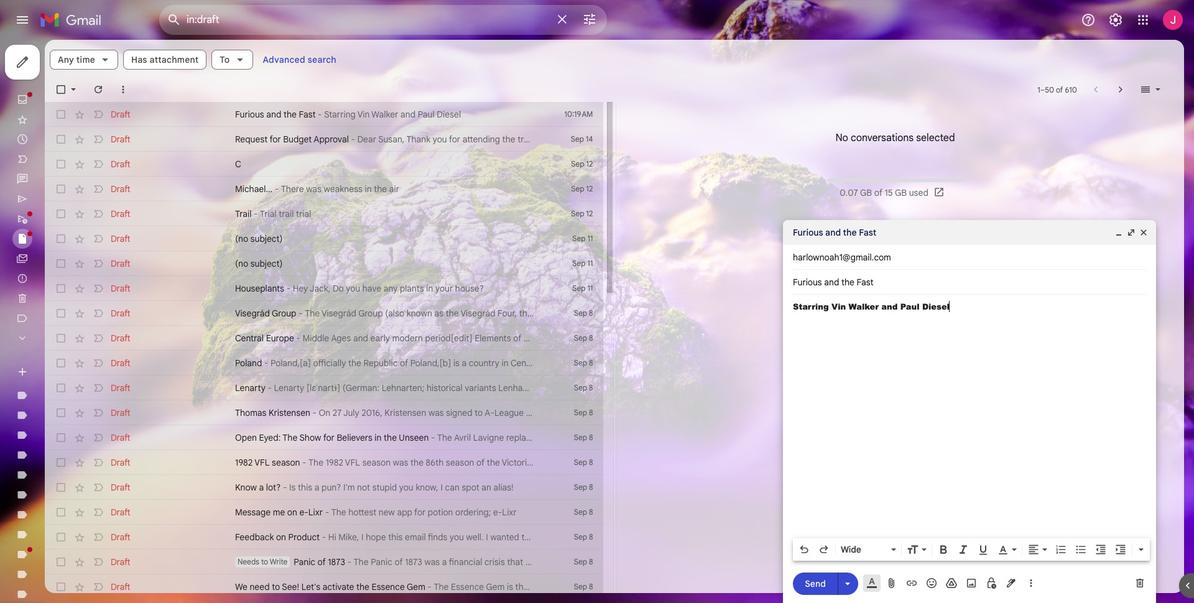 Task type: describe. For each thing, give the bounding box(es) containing it.
pun?
[[322, 482, 341, 493]]

spot
[[462, 482, 479, 493]]

advanced search options image
[[577, 7, 602, 32]]

harlownoah1@gmail.com
[[793, 252, 891, 263]]

sep for lenarty -
[[574, 383, 587, 393]]

1 horizontal spatial you
[[399, 482, 414, 493]]

1 12 from the top
[[586, 159, 593, 169]]

starring inside row
[[324, 109, 356, 120]]

1 e- from the left
[[300, 507, 308, 518]]

2 a from the left
[[315, 482, 319, 493]]

2 · from the left
[[892, 556, 894, 566]]

draft for thomas kristensen -
[[111, 408, 130, 419]]

need
[[250, 582, 270, 593]]

sep 8 for thomas kristensen -
[[574, 408, 593, 417]]

- right the season
[[302, 457, 306, 468]]

sep for feedback on product -
[[574, 533, 587, 542]]

details link
[[884, 544, 907, 553]]

1873
[[328, 557, 345, 568]]

11 for 14th row from the bottom of the no conversations selected main content
[[588, 259, 593, 268]]

19 row from the top
[[45, 550, 603, 575]]

poland -
[[235, 358, 271, 369]]

furious and the fast
[[793, 227, 877, 238]]

10:19 am
[[565, 109, 593, 119]]

sep 8 for open eyed: the show for believers in the unseen -
[[574, 433, 593, 442]]

not
[[357, 482, 370, 493]]

draft for request for budget approval -
[[111, 134, 130, 145]]

Search mail text field
[[187, 14, 547, 26]]

draft for trail - trial trail trial
[[111, 208, 130, 220]]

last
[[835, 531, 849, 541]]

11 for 6th row
[[588, 234, 593, 243]]

send
[[805, 578, 826, 589]]

11 sep 8 from the top
[[574, 557, 593, 567]]

0 vertical spatial in
[[365, 184, 372, 195]]

season
[[272, 457, 300, 468]]

9 row from the top
[[45, 301, 603, 326]]

central
[[235, 333, 264, 344]]

the inside furious and the fast dialog
[[843, 227, 857, 238]]

- left 'hey'
[[287, 283, 291, 294]]

8 for message me on e-lixr - the hottest new app for potion ordering; e-lixr
[[589, 508, 593, 517]]

1982
[[235, 457, 253, 468]]

and inside text field
[[882, 301, 898, 312]]

sep for michael... - there was weakness in the air
[[571, 184, 584, 193]]

of inside row
[[318, 557, 326, 568]]

16 row from the top
[[45, 475, 603, 500]]

advanced search
[[263, 54, 337, 65]]

8 for central europe -
[[589, 333, 593, 343]]

there
[[281, 184, 304, 195]]

diesel inside text field
[[923, 301, 950, 312]]

account
[[851, 531, 879, 541]]

show
[[300, 432, 321, 444]]

- right the europe at the bottom left of page
[[296, 333, 300, 344]]

hey
[[293, 283, 308, 294]]

central europe -
[[235, 333, 303, 344]]

fast for furious and the fast - starring vin walker and paul diesel
[[299, 109, 316, 120]]

sep 11 for 13th row from the bottom
[[573, 284, 593, 293]]

visegrád group -
[[235, 308, 305, 319]]

insert signature image
[[1005, 577, 1018, 590]]

we need to see! let's activate the essence gem -
[[235, 582, 434, 593]]

vfl
[[255, 457, 270, 468]]

trail
[[279, 208, 294, 220]]

advanced search button
[[258, 49, 342, 71]]

refresh image
[[92, 83, 105, 96]]

walker inside no conversations selected main content
[[372, 109, 398, 120]]

house?
[[455, 283, 484, 294]]

poland
[[235, 358, 262, 369]]

your
[[435, 283, 453, 294]]

time
[[76, 54, 95, 65]]

draft for houseplants - hey jack, do you have any plants in your house?
[[111, 283, 130, 294]]

wide option
[[839, 544, 889, 556]]

thomas kristensen -
[[235, 408, 319, 419]]

6 row from the top
[[45, 226, 603, 251]]

panic
[[294, 557, 315, 568]]

no conversations selected main content
[[45, 40, 1185, 603]]

no
[[836, 132, 849, 144]]

1 50 of 610
[[1038, 85, 1077, 94]]

(no for second (no subject) link from the top
[[235, 258, 248, 269]]

20 row from the top
[[45, 575, 603, 600]]

draft for lenarty -
[[111, 383, 130, 394]]

write
[[270, 557, 288, 567]]

15
[[885, 187, 893, 198]]

has attachment button
[[123, 50, 207, 70]]

draft for michael... - there was weakness in the air
[[111, 184, 130, 195]]

- right group
[[299, 308, 303, 319]]

settings image
[[1109, 12, 1124, 27]]

vin inside text field
[[832, 301, 846, 312]]

1 vertical spatial for
[[323, 432, 335, 444]]

8 for poland -
[[589, 358, 593, 368]]

close image
[[1139, 228, 1149, 238]]

app
[[397, 507, 412, 518]]

jack,
[[310, 283, 331, 294]]

search mail image
[[163, 9, 185, 31]]

starring vin walker and paul diesel
[[793, 301, 950, 312]]

trial
[[296, 208, 311, 220]]

essence
[[372, 582, 405, 593]]

1 row from the top
[[45, 102, 603, 127]]

2 vertical spatial in
[[375, 432, 382, 444]]

is
[[289, 482, 296, 493]]

the right activate
[[356, 582, 370, 593]]

sep for visegrád group -
[[574, 309, 587, 318]]

lenarty -
[[235, 383, 274, 394]]

insert link ‪(⌘k)‬ image
[[906, 577, 918, 590]]

0 vertical spatial for
[[270, 134, 281, 145]]

2 vertical spatial for
[[414, 507, 426, 518]]

- right approval
[[351, 134, 355, 145]]

2 e- from the left
[[493, 507, 502, 518]]

see!
[[282, 582, 299, 593]]

the left air
[[374, 184, 387, 195]]

8 for we need to see! let's activate the essence gem -
[[589, 582, 593, 592]]

trail - trial trail trial
[[235, 208, 311, 220]]

sep for message me on e-lixr - the hottest new app for potion ordering; e-lixr
[[574, 508, 587, 517]]

50
[[1045, 85, 1055, 94]]

1
[[1038, 85, 1041, 94]]

we
[[235, 582, 247, 593]]

2 (no subject) link from the top
[[235, 258, 535, 270]]

11 row from the top
[[45, 351, 603, 376]]

group
[[272, 308, 296, 319]]

sep for request for budget approval -
[[571, 134, 584, 144]]

sep 11 for 6th row
[[573, 234, 593, 243]]

visegrád
[[235, 308, 270, 319]]

1 vertical spatial the
[[331, 507, 346, 518]]

insert files using drive image
[[946, 577, 958, 590]]

gem
[[407, 582, 425, 593]]

2 horizontal spatial in
[[426, 283, 433, 294]]

fast for furious and the fast
[[859, 227, 877, 238]]

2 row from the top
[[45, 127, 603, 152]]

12 for trail - trial trail trial
[[586, 209, 593, 218]]

have
[[363, 283, 381, 294]]

thomas
[[235, 408, 266, 419]]

insert photo image
[[966, 577, 978, 590]]

follow link to manage storage image
[[934, 187, 946, 199]]

draft for we need to see! let's activate the essence gem -
[[111, 582, 130, 593]]

used
[[909, 187, 929, 198]]

sep 8 for lenarty -
[[574, 383, 593, 393]]

subject) for second (no subject) link from the top
[[251, 258, 283, 269]]

program policies link
[[896, 556, 952, 566]]

1 sep 12 from the top
[[571, 159, 593, 169]]

unseen
[[399, 432, 429, 444]]

gmail image
[[40, 7, 108, 32]]

michael...
[[235, 184, 273, 195]]

1 gb from the left
[[860, 187, 872, 198]]

to inside needs to write panic of 1873 -
[[261, 557, 268, 567]]

11 8 from the top
[[589, 557, 593, 567]]

trail
[[235, 208, 252, 220]]

undo ‪(⌘z)‬ image
[[798, 544, 811, 556]]

furious and the fast - starring vin walker and paul diesel
[[235, 109, 461, 120]]

sep 11 for 14th row from the bottom of the no conversations selected main content
[[573, 259, 593, 268]]

bold ‪(⌘b)‬ image
[[938, 544, 950, 556]]

7 row from the top
[[45, 251, 603, 276]]

17 row from the top
[[45, 500, 603, 525]]

- left there at the top of page
[[275, 184, 279, 195]]

0 horizontal spatial on
[[276, 532, 286, 543]]

to button
[[212, 50, 253, 70]]

stupid
[[372, 482, 397, 493]]

i
[[441, 482, 443, 493]]

can
[[445, 482, 460, 493]]

draft for 1982 vfl season -
[[111, 457, 130, 468]]

1 lixr from the left
[[308, 507, 323, 518]]

sep for open eyed: the show for believers in the unseen -
[[574, 433, 587, 442]]

toggle confidential mode image
[[985, 577, 998, 590]]

c
[[235, 159, 241, 170]]

indent less ‪(⌘[)‬ image
[[1095, 544, 1107, 556]]

paul inside no conversations selected main content
[[418, 109, 435, 120]]

older image
[[1115, 83, 1127, 96]]

request for budget approval -
[[235, 134, 357, 145]]

lot?
[[266, 482, 281, 493]]

8 for open eyed: the show for believers in the unseen -
[[589, 433, 593, 442]]

i'm
[[343, 482, 355, 493]]

furious for furious and the fast - starring vin walker and paul diesel
[[235, 109, 264, 120]]

activity:
[[881, 531, 907, 541]]

new
[[379, 507, 395, 518]]

14
[[586, 134, 593, 144]]

open
[[235, 432, 257, 444]]

michael... - there was weakness in the air
[[235, 184, 399, 195]]

plants
[[400, 283, 424, 294]]

draft for message me on e-lixr - the hottest new app for potion ordering; e-lixr
[[111, 507, 130, 518]]

8 for know a lot? - is this a pun? i'm not stupid you know, i can spot an alias!
[[589, 483, 593, 492]]

any
[[58, 54, 74, 65]]



Task type: locate. For each thing, give the bounding box(es) containing it.
- left is
[[283, 482, 287, 493]]

10 draft from the top
[[111, 333, 130, 344]]

3 sep 12 from the top
[[571, 209, 593, 218]]

7 8 from the top
[[589, 458, 593, 467]]

12 for michael... - there was weakness in the air
[[586, 184, 593, 193]]

sep
[[571, 134, 584, 144], [571, 159, 584, 169], [571, 184, 584, 193], [571, 209, 584, 218], [573, 234, 586, 243], [573, 259, 586, 268], [573, 284, 586, 293], [574, 309, 587, 318], [574, 333, 587, 343], [574, 358, 587, 368], [574, 383, 587, 393], [574, 408, 587, 417], [574, 433, 587, 442], [574, 458, 587, 467], [574, 483, 587, 492], [574, 508, 587, 517], [574, 533, 587, 542], [574, 557, 587, 567], [574, 582, 587, 592]]

Subject field
[[793, 276, 1147, 289]]

more image
[[117, 83, 129, 96]]

6 draft from the top
[[111, 233, 130, 245]]

2 12 from the top
[[586, 184, 593, 193]]

minimize image
[[1114, 228, 1124, 238]]

sep 14
[[571, 134, 593, 144]]

0 horizontal spatial paul
[[418, 109, 435, 120]]

a right 'this'
[[315, 482, 319, 493]]

attach files image
[[886, 577, 898, 590]]

row
[[45, 102, 603, 127], [45, 127, 603, 152], [45, 152, 603, 177], [45, 177, 603, 202], [45, 202, 603, 226], [45, 226, 603, 251], [45, 251, 603, 276], [45, 276, 603, 301], [45, 301, 603, 326], [45, 326, 603, 351], [45, 351, 603, 376], [45, 376, 603, 401], [45, 401, 603, 426], [45, 426, 603, 450], [45, 450, 603, 475], [45, 475, 603, 500], [45, 500, 603, 525], [45, 525, 603, 550], [45, 550, 603, 575], [45, 575, 603, 600]]

12 draft from the top
[[111, 383, 130, 394]]

more options image
[[1028, 577, 1035, 590]]

(no subject) link
[[235, 233, 535, 245], [235, 258, 535, 270]]

starring down harlownoah1@gmail.com
[[793, 301, 829, 312]]

4 sep 8 from the top
[[574, 383, 593, 393]]

you
[[346, 283, 360, 294], [399, 482, 414, 493]]

2 11 from the top
[[588, 259, 593, 268]]

the up harlownoah1@gmail.com
[[843, 227, 857, 238]]

1 8 from the top
[[589, 309, 593, 318]]

know a lot? - is this a pun? i'm not stupid you know, i can spot an alias!
[[235, 482, 514, 493]]

sep for trail - trial trail trial
[[571, 209, 584, 218]]

2 vertical spatial sep 12
[[571, 209, 593, 218]]

send button
[[793, 573, 838, 595]]

1 horizontal spatial vin
[[832, 301, 846, 312]]

2 gb from the left
[[895, 187, 907, 198]]

draft for furious and the fast - starring vin walker and paul diesel
[[111, 109, 130, 120]]

0 horizontal spatial fast
[[299, 109, 316, 120]]

sep for houseplants - hey jack, do you have any plants in your house?
[[573, 284, 586, 293]]

fast inside dialog
[[859, 227, 877, 238]]

1 subject) from the top
[[251, 233, 283, 245]]

needs to write panic of 1873 -
[[238, 557, 354, 568]]

for
[[270, 134, 281, 145], [323, 432, 335, 444], [414, 507, 426, 518]]

subject) down 'trial' at the left top of page
[[251, 233, 283, 245]]

1 horizontal spatial gb
[[895, 187, 907, 198]]

1 vertical spatial subject)
[[251, 258, 283, 269]]

- right 'poland'
[[264, 358, 268, 369]]

ordering;
[[455, 507, 491, 518]]

has attachment
[[131, 54, 199, 65]]

7 sep 8 from the top
[[574, 458, 593, 467]]

policies
[[927, 556, 952, 566]]

vin inside no conversations selected main content
[[358, 109, 370, 120]]

terms
[[839, 556, 859, 566]]

the
[[284, 109, 297, 120], [374, 184, 387, 195], [843, 227, 857, 238], [384, 432, 397, 444], [356, 582, 370, 593]]

sep for thomas kristensen -
[[574, 408, 587, 417]]

for right show
[[323, 432, 335, 444]]

sep 8 for know a lot? - is this a pun? i'm not stupid you know, i can spot an alias!
[[574, 483, 593, 492]]

8 8 from the top
[[589, 483, 593, 492]]

3 12 from the top
[[586, 209, 593, 218]]

draft for visegrád group -
[[111, 308, 130, 319]]

1 (no from the top
[[235, 233, 248, 245]]

potion
[[428, 507, 453, 518]]

indent more ‪(⌘])‬ image
[[1115, 544, 1127, 556]]

navigation
[[0, 40, 149, 603]]

underline ‪(⌘u)‬ image
[[977, 544, 990, 557]]

privacy
[[865, 556, 890, 566]]

request
[[235, 134, 268, 145]]

vin down harlownoah1@gmail.com
[[832, 301, 846, 312]]

11
[[588, 234, 593, 243], [588, 259, 593, 268], [588, 284, 593, 293]]

8 for lenarty -
[[589, 383, 593, 393]]

1 vertical spatial sep 12
[[571, 184, 593, 193]]

gb right 15
[[895, 187, 907, 198]]

- right gem
[[428, 582, 432, 593]]

12 sep 8 from the top
[[574, 582, 593, 592]]

1 (no subject) from the top
[[235, 233, 283, 245]]

0 vertical spatial walker
[[372, 109, 398, 120]]

19 draft from the top
[[111, 557, 130, 568]]

0 horizontal spatial walker
[[372, 109, 398, 120]]

13 row from the top
[[45, 401, 603, 426]]

0 vertical spatial subject)
[[251, 233, 283, 245]]

0 horizontal spatial a
[[259, 482, 264, 493]]

let's
[[302, 582, 321, 593]]

2 (no subject) from the top
[[235, 258, 283, 269]]

0 horizontal spatial vin
[[358, 109, 370, 120]]

sep for know a lot? - is this a pun? i'm not stupid you know, i can spot an alias!
[[574, 483, 587, 492]]

0 vertical spatial (no
[[235, 233, 248, 245]]

walker up c link
[[372, 109, 398, 120]]

subject) for second (no subject) link from the bottom of the no conversations selected main content
[[251, 233, 283, 245]]

to left "see!"
[[272, 582, 280, 593]]

sep for poland -
[[574, 358, 587, 368]]

last account activity: 3 minutes ago details terms · privacy · program policies
[[835, 531, 956, 566]]

0 vertical spatial 12
[[586, 159, 593, 169]]

3 draft from the top
[[111, 159, 130, 170]]

0 vertical spatial (no subject)
[[235, 233, 283, 245]]

of for gb
[[875, 187, 883, 198]]

selected
[[917, 132, 955, 144]]

1 vertical spatial 12
[[586, 184, 593, 193]]

furious up "request"
[[235, 109, 264, 120]]

sep 8 for message me on e-lixr - the hottest new app for potion ordering; e-lixr
[[574, 508, 593, 517]]

0 horizontal spatial the
[[283, 432, 298, 444]]

·
[[861, 556, 863, 566], [892, 556, 894, 566]]

1 vertical spatial (no subject) link
[[235, 258, 535, 270]]

fast up budget
[[299, 109, 316, 120]]

8 draft from the top
[[111, 283, 130, 294]]

0 horizontal spatial to
[[261, 557, 268, 567]]

0 horizontal spatial e-
[[300, 507, 308, 518]]

1 vertical spatial (no
[[235, 258, 248, 269]]

-
[[318, 109, 322, 120], [351, 134, 355, 145], [275, 184, 279, 195], [254, 208, 258, 220], [287, 283, 291, 294], [299, 308, 303, 319], [296, 333, 300, 344], [264, 358, 268, 369], [268, 383, 272, 394], [313, 408, 317, 419], [431, 432, 435, 444], [302, 457, 306, 468], [283, 482, 287, 493], [325, 507, 329, 518], [322, 532, 326, 543], [347, 557, 352, 568], [428, 582, 432, 593]]

0 horizontal spatial you
[[346, 283, 360, 294]]

the right eyed:
[[283, 432, 298, 444]]

1 horizontal spatial a
[[315, 482, 319, 493]]

- right 'lenarty'
[[268, 383, 272, 394]]

draft for know a lot? - is this a pun? i'm not stupid you know, i can spot an alias!
[[111, 482, 130, 493]]

1 horizontal spatial diesel
[[923, 301, 950, 312]]

1 vertical spatial sep 11
[[573, 259, 593, 268]]

2 8 from the top
[[589, 333, 593, 343]]

0 vertical spatial diesel
[[437, 109, 461, 120]]

discard draft ‪(⌘⇧d)‬ image
[[1134, 577, 1147, 590]]

- right product
[[322, 532, 326, 543]]

0 horizontal spatial gb
[[860, 187, 872, 198]]

furious and the fast dialog
[[783, 220, 1157, 603]]

e- right ordering;
[[493, 507, 502, 518]]

1 horizontal spatial of
[[875, 187, 883, 198]]

15 row from the top
[[45, 450, 603, 475]]

sep 8 for visegrád group -
[[574, 309, 593, 318]]

16 draft from the top
[[111, 482, 130, 493]]

9 8 from the top
[[589, 508, 593, 517]]

attachment
[[150, 54, 199, 65]]

12 row from the top
[[45, 376, 603, 401]]

fast inside no conversations selected main content
[[299, 109, 316, 120]]

0 horizontal spatial for
[[270, 134, 281, 145]]

sep 11
[[573, 234, 593, 243], [573, 259, 593, 268], [573, 284, 593, 293]]

1 vertical spatial you
[[399, 482, 414, 493]]

for right app
[[414, 507, 426, 518]]

an
[[482, 482, 491, 493]]

2 draft from the top
[[111, 134, 130, 145]]

13 draft from the top
[[111, 408, 130, 419]]

1 horizontal spatial paul
[[901, 301, 920, 312]]

you right the do
[[346, 283, 360, 294]]

1 · from the left
[[861, 556, 863, 566]]

draft for poland -
[[111, 358, 130, 369]]

pop out image
[[1127, 228, 1137, 238]]

1 horizontal spatial walker
[[849, 301, 879, 312]]

(no up houseplants
[[235, 258, 248, 269]]

4 8 from the top
[[589, 383, 593, 393]]

1 vertical spatial walker
[[849, 301, 879, 312]]

1 vertical spatial starring
[[793, 301, 829, 312]]

0 vertical spatial (no subject) link
[[235, 233, 535, 245]]

0 horizontal spatial starring
[[324, 109, 356, 120]]

sep for central europe -
[[574, 333, 587, 343]]

of right 50
[[1056, 85, 1063, 94]]

gb
[[860, 187, 872, 198], [895, 187, 907, 198]]

4 draft from the top
[[111, 184, 130, 195]]

Message Body text field
[[793, 301, 1147, 535]]

program
[[896, 556, 925, 566]]

9 draft from the top
[[111, 308, 130, 319]]

trial
[[260, 208, 277, 220]]

furious for furious and the fast
[[793, 227, 823, 238]]

needs
[[238, 557, 259, 567]]

1 horizontal spatial furious
[[793, 227, 823, 238]]

10 row from the top
[[45, 326, 603, 351]]

bulleted list ‪(⌘⇧8)‬ image
[[1075, 544, 1088, 556]]

0 vertical spatial sep 12
[[571, 159, 593, 169]]

2 vertical spatial 12
[[586, 209, 593, 218]]

- down pun? at the bottom of the page
[[325, 507, 329, 518]]

sep 8 for we need to see! let's activate the essence gem -
[[574, 582, 593, 592]]

1 sep 11 from the top
[[573, 234, 593, 243]]

furious
[[235, 109, 264, 120], [793, 227, 823, 238]]

3 sep 8 from the top
[[574, 358, 593, 368]]

3 11 from the top
[[588, 284, 593, 293]]

sep 12 for trail - trial trail trial
[[571, 209, 593, 218]]

1 11 from the top
[[588, 234, 593, 243]]

11 for 13th row from the bottom
[[588, 284, 593, 293]]

walker
[[372, 109, 398, 120], [849, 301, 879, 312]]

starring up approval
[[324, 109, 356, 120]]

know,
[[416, 482, 439, 493]]

fast up harlownoah1@gmail.com
[[859, 227, 877, 238]]

any time button
[[50, 50, 118, 70]]

sep for we need to see! let's activate the essence gem -
[[574, 582, 587, 592]]

starring inside text field
[[793, 301, 829, 312]]

12
[[586, 159, 593, 169], [586, 184, 593, 193], [586, 209, 593, 218]]

11 draft from the top
[[111, 358, 130, 369]]

insert emoji ‪(⌘⇧2)‬ image
[[926, 577, 938, 590]]

product
[[288, 532, 320, 543]]

14 draft from the top
[[111, 432, 130, 444]]

1 horizontal spatial fast
[[859, 227, 877, 238]]

lenarty
[[235, 383, 266, 394]]

8 for 1982 vfl season -
[[589, 458, 593, 467]]

· right terms 'link'
[[861, 556, 863, 566]]

17 draft from the top
[[111, 507, 130, 518]]

8 for visegrád group -
[[589, 309, 593, 318]]

(no subject) up houseplants
[[235, 258, 283, 269]]

sep 12 for michael... - there was weakness in the air
[[571, 184, 593, 193]]

to left write
[[261, 557, 268, 567]]

(no subject) down 'trial' at the left top of page
[[235, 233, 283, 245]]

6 sep 8 from the top
[[574, 433, 593, 442]]

2 sep 8 from the top
[[574, 333, 593, 343]]

feedback
[[235, 532, 274, 543]]

0 vertical spatial fast
[[299, 109, 316, 120]]

1 horizontal spatial on
[[287, 507, 297, 518]]

gb right 0.07
[[860, 187, 872, 198]]

10 8 from the top
[[589, 533, 593, 542]]

2 (no from the top
[[235, 258, 248, 269]]

on right me
[[287, 507, 297, 518]]

- right the trail
[[254, 208, 258, 220]]

1 vertical spatial paul
[[901, 301, 920, 312]]

support image
[[1081, 12, 1096, 27]]

5 sep 8 from the top
[[574, 408, 593, 417]]

1 horizontal spatial starring
[[793, 301, 829, 312]]

you left know,
[[399, 482, 414, 493]]

1 vertical spatial fast
[[859, 227, 877, 238]]

1 a from the left
[[259, 482, 264, 493]]

8 for feedback on product -
[[589, 533, 593, 542]]

lixr down 'this'
[[308, 507, 323, 518]]

5 row from the top
[[45, 202, 603, 226]]

lixr down alias!
[[502, 507, 517, 518]]

0 vertical spatial furious
[[235, 109, 264, 120]]

0 horizontal spatial ·
[[861, 556, 863, 566]]

2 vertical spatial 11
[[588, 284, 593, 293]]

sep for 1982 vfl season -
[[574, 458, 587, 467]]

0 horizontal spatial furious
[[235, 109, 264, 120]]

3 row from the top
[[45, 152, 603, 177]]

formatting options toolbar
[[793, 539, 1150, 561]]

vin up c link
[[358, 109, 370, 120]]

0 vertical spatial the
[[283, 432, 298, 444]]

details
[[884, 544, 907, 553]]

0 vertical spatial of
[[1056, 85, 1063, 94]]

1 vertical spatial diesel
[[923, 301, 950, 312]]

2 horizontal spatial for
[[414, 507, 426, 518]]

the up the request for budget approval - at the top of page
[[284, 109, 297, 120]]

2 sep 11 from the top
[[573, 259, 593, 268]]

2 subject) from the top
[[251, 258, 283, 269]]

1 horizontal spatial ·
[[892, 556, 894, 566]]

hottest
[[349, 507, 377, 518]]

houseplants - hey jack, do you have any plants in your house?
[[235, 283, 484, 294]]

eyed:
[[259, 432, 281, 444]]

walker inside text field
[[849, 301, 879, 312]]

diesel
[[437, 109, 461, 120], [923, 301, 950, 312]]

6 8 from the top
[[589, 433, 593, 442]]

wide
[[841, 544, 862, 556]]

8 for thomas kristensen -
[[589, 408, 593, 417]]

5 8 from the top
[[589, 408, 593, 417]]

furious inside row
[[235, 109, 264, 120]]

any time
[[58, 54, 95, 65]]

1 vertical spatial of
[[875, 187, 883, 198]]

20 draft from the top
[[111, 582, 130, 593]]

- right unseen
[[431, 432, 435, 444]]

0 vertical spatial on
[[287, 507, 297, 518]]

of
[[1056, 85, 1063, 94], [875, 187, 883, 198], [318, 557, 326, 568]]

· down details link
[[892, 556, 894, 566]]

diesel inside no conversations selected main content
[[437, 109, 461, 120]]

5 draft from the top
[[111, 208, 130, 220]]

12 8 from the top
[[589, 582, 593, 592]]

3 sep 11 from the top
[[573, 284, 593, 293]]

8 row from the top
[[45, 276, 603, 301]]

draft for feedback on product -
[[111, 532, 130, 543]]

e- up product
[[300, 507, 308, 518]]

- up approval
[[318, 109, 322, 120]]

1 vertical spatial furious
[[793, 227, 823, 238]]

9 sep 8 from the top
[[574, 508, 593, 517]]

in
[[365, 184, 372, 195], [426, 283, 433, 294], [375, 432, 382, 444]]

activate
[[323, 582, 354, 593]]

1 horizontal spatial for
[[323, 432, 335, 444]]

in left your
[[426, 283, 433, 294]]

None checkbox
[[55, 108, 67, 121], [55, 233, 67, 245], [55, 258, 67, 270], [55, 282, 67, 295], [55, 307, 67, 320], [55, 332, 67, 345], [55, 357, 67, 370], [55, 382, 67, 394], [55, 407, 67, 419], [55, 432, 67, 444], [55, 482, 67, 494], [55, 556, 67, 569], [55, 581, 67, 594], [55, 108, 67, 121], [55, 233, 67, 245], [55, 258, 67, 270], [55, 282, 67, 295], [55, 307, 67, 320], [55, 332, 67, 345], [55, 357, 67, 370], [55, 382, 67, 394], [55, 407, 67, 419], [55, 432, 67, 444], [55, 482, 67, 494], [55, 556, 67, 569], [55, 581, 67, 594]]

2 horizontal spatial of
[[1056, 85, 1063, 94]]

1982 vfl season -
[[235, 457, 309, 468]]

believers
[[337, 432, 373, 444]]

(no
[[235, 233, 248, 245], [235, 258, 248, 269]]

0 horizontal spatial of
[[318, 557, 326, 568]]

10 sep 8 from the top
[[574, 533, 593, 542]]

1 vertical spatial in
[[426, 283, 433, 294]]

0 horizontal spatial in
[[365, 184, 372, 195]]

18 draft from the top
[[111, 532, 130, 543]]

2 sep 12 from the top
[[571, 184, 593, 193]]

14 row from the top
[[45, 426, 603, 450]]

0 vertical spatial you
[[346, 283, 360, 294]]

0 vertical spatial paul
[[418, 109, 435, 120]]

3 8 from the top
[[589, 358, 593, 368]]

2 vertical spatial sep 11
[[573, 284, 593, 293]]

1 vertical spatial 11
[[588, 259, 593, 268]]

on left product
[[276, 532, 286, 543]]

was
[[306, 184, 322, 195]]

15 draft from the top
[[111, 457, 130, 468]]

8 sep 8 from the top
[[574, 483, 593, 492]]

1 vertical spatial (no subject)
[[235, 258, 283, 269]]

draft for central europe -
[[111, 333, 130, 344]]

sep 8 for poland -
[[574, 358, 593, 368]]

more send options image
[[842, 578, 854, 590]]

- right kristensen
[[313, 408, 317, 419]]

1 draft from the top
[[111, 109, 130, 120]]

redo ‪(⌘y)‬ image
[[818, 544, 831, 556]]

clear search image
[[550, 7, 575, 32]]

in right weakness
[[365, 184, 372, 195]]

more formatting options image
[[1135, 544, 1148, 556]]

(no subject) for second (no subject) link from the top
[[235, 258, 283, 269]]

in right "believers"
[[375, 432, 382, 444]]

feedback on product -
[[235, 532, 328, 543]]

ago
[[944, 531, 956, 541]]

7 draft from the top
[[111, 258, 130, 269]]

for left budget
[[270, 134, 281, 145]]

1 horizontal spatial in
[[375, 432, 382, 444]]

0 vertical spatial sep 11
[[573, 234, 593, 243]]

sep 8 for feedback on product -
[[574, 533, 593, 542]]

1 horizontal spatial e-
[[493, 507, 502, 518]]

0 horizontal spatial diesel
[[437, 109, 461, 120]]

1 (no subject) link from the top
[[235, 233, 535, 245]]

(no subject) for second (no subject) link from the bottom of the no conversations selected main content
[[235, 233, 283, 245]]

c link
[[235, 158, 535, 170]]

terms link
[[839, 556, 859, 566]]

the left hottest
[[331, 507, 346, 518]]

a left lot?
[[259, 482, 264, 493]]

walker down harlownoah1@gmail.com
[[849, 301, 879, 312]]

0 vertical spatial to
[[261, 557, 268, 567]]

18 row from the top
[[45, 525, 603, 550]]

1 vertical spatial on
[[276, 532, 286, 543]]

advanced
[[263, 54, 305, 65]]

0 horizontal spatial lixr
[[308, 507, 323, 518]]

None checkbox
[[55, 83, 67, 96], [55, 133, 67, 146], [55, 158, 67, 170], [55, 183, 67, 195], [55, 208, 67, 220], [55, 457, 67, 469], [55, 506, 67, 519], [55, 531, 67, 544], [55, 83, 67, 96], [55, 133, 67, 146], [55, 158, 67, 170], [55, 183, 67, 195], [55, 208, 67, 220], [55, 457, 67, 469], [55, 506, 67, 519], [55, 531, 67, 544]]

2 vertical spatial of
[[318, 557, 326, 568]]

sep 8 for 1982 vfl season -
[[574, 458, 593, 467]]

furious inside dialog
[[793, 227, 823, 238]]

1 horizontal spatial to
[[272, 582, 280, 593]]

1 vertical spatial vin
[[832, 301, 846, 312]]

toggle split pane mode image
[[1140, 83, 1152, 96]]

paul inside text field
[[901, 301, 920, 312]]

1 horizontal spatial the
[[331, 507, 346, 518]]

(no for second (no subject) link from the bottom of the no conversations selected main content
[[235, 233, 248, 245]]

furious up harlownoah1@gmail.com
[[793, 227, 823, 238]]

draft for open eyed: the show for believers in the unseen -
[[111, 432, 130, 444]]

0 vertical spatial vin
[[358, 109, 370, 120]]

None search field
[[159, 5, 607, 35]]

of left "1873"
[[318, 557, 326, 568]]

4 row from the top
[[45, 177, 603, 202]]

of left 15
[[875, 187, 883, 198]]

sep 8 for central europe -
[[574, 333, 593, 343]]

main menu image
[[15, 12, 30, 27]]

(no subject)
[[235, 233, 283, 245], [235, 258, 283, 269]]

0 vertical spatial starring
[[324, 109, 356, 120]]

1 vertical spatial to
[[272, 582, 280, 593]]

(no down the trail
[[235, 233, 248, 245]]

2 lixr from the left
[[502, 507, 517, 518]]

know
[[235, 482, 257, 493]]

numbered list ‪(⌘⇧7)‬ image
[[1055, 544, 1068, 556]]

message me on e-lixr - the hottest new app for potion ordering; e-lixr
[[235, 507, 517, 518]]

subject) up houseplants
[[251, 258, 283, 269]]

starring
[[324, 109, 356, 120], [793, 301, 829, 312]]

has
[[131, 54, 147, 65]]

kristensen
[[269, 408, 310, 419]]

- right "1873"
[[347, 557, 352, 568]]

me
[[273, 507, 285, 518]]

do
[[333, 283, 344, 294]]

the left unseen
[[384, 432, 397, 444]]

0 vertical spatial 11
[[588, 234, 593, 243]]

1 horizontal spatial lixr
[[502, 507, 517, 518]]

italic ‪(⌘i)‬ image
[[957, 544, 970, 556]]

1 sep 8 from the top
[[574, 309, 593, 318]]

paul
[[418, 109, 435, 120], [901, 301, 920, 312]]

of for 50
[[1056, 85, 1063, 94]]



Task type: vqa. For each thing, say whether or not it's contained in the screenshot.
Open Eyed: The Show for Believers in the Unseen -'s SEP 8
yes



